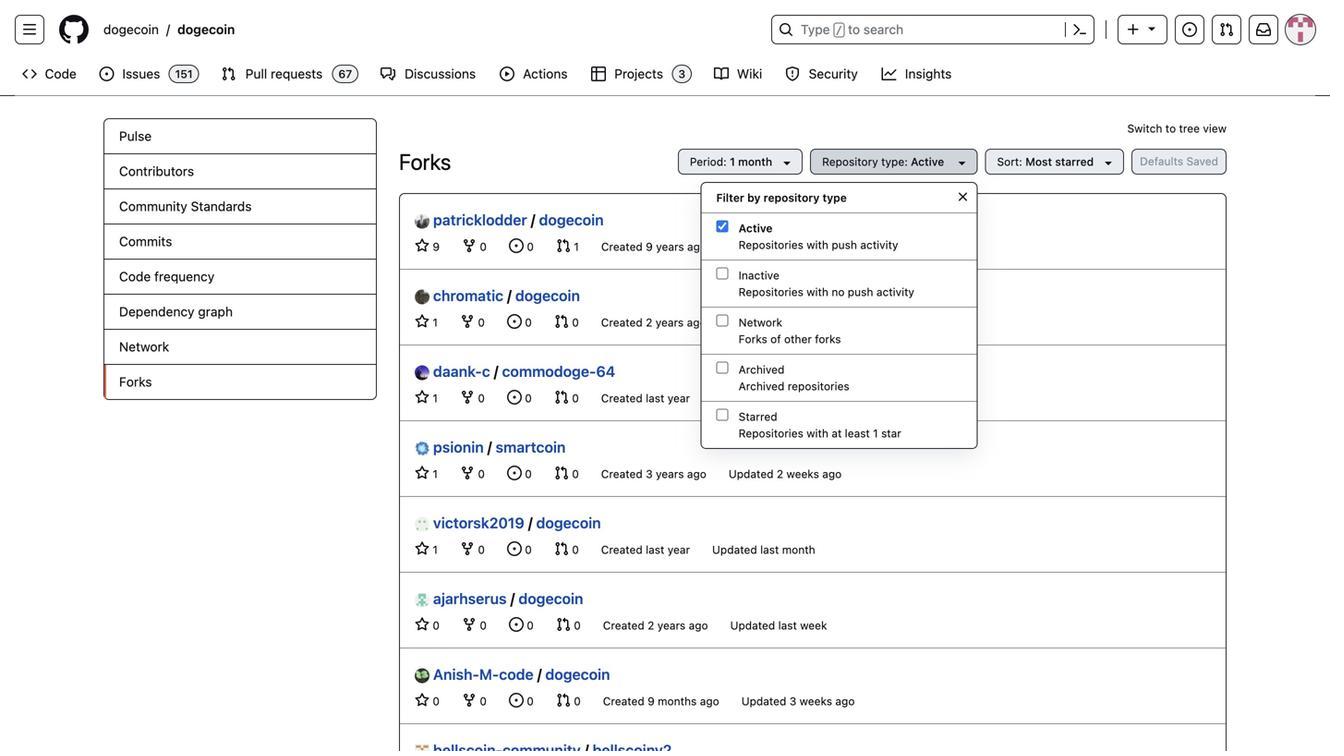 Task type: describe. For each thing, give the bounding box(es) containing it.
psionin link
[[415, 436, 484, 458]]

/ inside type / to search
[[836, 24, 843, 37]]

dogecoin up issues
[[104, 22, 159, 37]]

close menu image
[[956, 189, 971, 204]]

/ dogecoin for anish-m-code
[[538, 666, 611, 683]]

years for chromatic
[[656, 316, 684, 329]]

dogecoin up 151
[[178, 22, 235, 37]]

star image for patricklodder
[[415, 238, 430, 253]]

/ for victorsk2019
[[528, 514, 533, 532]]

issue opened image for psionin
[[507, 466, 522, 481]]

community standards
[[119, 199, 252, 214]]

community
[[119, 199, 187, 214]]

repository type: active
[[823, 155, 948, 168]]

inactive repositories with no push activity
[[739, 269, 915, 299]]

forks link
[[104, 365, 376, 399]]

code link
[[15, 60, 84, 88]]

1 right period:
[[730, 155, 736, 168]]

dependency graph
[[119, 304, 233, 319]]

dependency
[[119, 304, 195, 319]]

star image for anish-m-code
[[415, 693, 430, 708]]

commits link
[[104, 225, 376, 260]]

updated for patricklodder
[[729, 240, 774, 253]]

1 down @psionin image
[[430, 468, 438, 481]]

year for commodoge-64
[[668, 392, 690, 405]]

/ dogecoin for chromatic
[[507, 287, 580, 305]]

insights
[[906, 66, 952, 81]]

year for dogecoin
[[668, 543, 690, 556]]

/ smartcoin
[[488, 439, 566, 456]]

dogecoin link for ajarhserus
[[519, 590, 584, 608]]

created for ajarhserus
[[603, 619, 645, 632]]

week for ajarhserus
[[801, 619, 828, 632]]

created last year for / dogecoin
[[601, 543, 690, 556]]

network for network
[[119, 339, 169, 354]]

anish-m-code link
[[415, 664, 534, 686]]

insights link
[[875, 60, 961, 88]]

plus image
[[1127, 22, 1141, 37]]

1 link for chromatic
[[415, 314, 438, 329]]

type
[[801, 22, 830, 37]]

tree
[[1180, 122, 1201, 135]]

code
[[499, 666, 534, 683]]

dogecoin link for victorsk2019
[[537, 514, 601, 532]]

anish-
[[433, 666, 480, 683]]

git pull request image for chromatic
[[554, 314, 569, 329]]

type:
[[882, 155, 908, 168]]

daank-c
[[433, 363, 491, 380]]

contributors link
[[104, 154, 376, 189]]

issue opened image for patricklodder
[[509, 238, 524, 253]]

repository
[[764, 191, 820, 204]]

graph
[[198, 304, 233, 319]]

updated last month for chromatic
[[729, 316, 832, 329]]

code frequency
[[119, 269, 215, 284]]

period: 1 month
[[690, 155, 773, 168]]

git pull request image for patricklodder
[[556, 238, 571, 253]]

dogecoin link for chromatic
[[516, 287, 580, 305]]

requests
[[271, 66, 323, 81]]

@patricklodder image
[[415, 214, 430, 229]]

actions
[[523, 66, 568, 81]]

issue opened image for daank-c
[[507, 390, 522, 405]]

triangle down image for repository type: active
[[955, 155, 970, 170]]

type / to search
[[801, 22, 904, 37]]

updated last week for patricklodder
[[729, 240, 826, 253]]

9 for patricklodder
[[646, 240, 653, 253]]

inactive
[[739, 269, 780, 282]]

actions link
[[493, 60, 577, 88]]

/ commodoge-64
[[494, 363, 616, 380]]

star image for daank-c
[[415, 390, 430, 405]]

saved
[[1187, 155, 1219, 168]]

9 inside "link"
[[430, 240, 440, 253]]

1 archived from the top
[[739, 363, 785, 376]]

pulse
[[119, 128, 152, 144]]

m-
[[480, 666, 499, 683]]

updated for anish-m-code
[[742, 695, 787, 708]]

active repositories with push activity
[[739, 222, 899, 251]]

repo forked image for victorsk2019
[[460, 542, 475, 556]]

view
[[1204, 122, 1227, 135]]

forks inside the insights element
[[119, 374, 152, 390]]

code image
[[22, 67, 37, 81]]

@psionin image
[[415, 441, 430, 456]]

star image for ajarhserus
[[415, 617, 430, 632]]

dogecoin for patricklodder
[[539, 211, 604, 229]]

2 archived from the top
[[739, 380, 785, 393]]

1 link for victorsk2019
[[415, 542, 438, 556]]

9 for anish-m-code
[[648, 695, 655, 708]]

/ for chromatic
[[507, 287, 512, 305]]

graph image
[[882, 67, 897, 81]]

discussions link
[[374, 60, 485, 88]]

issue opened image for chromatic
[[507, 314, 522, 329]]

comment discussion image
[[381, 67, 396, 81]]

notifications image
[[1257, 22, 1272, 37]]

1 link for psionin
[[415, 466, 438, 481]]

c
[[482, 363, 491, 380]]

dogecoin link up issues
[[96, 15, 166, 44]]

created 9 months ago
[[603, 695, 720, 708]]

years for patricklodder
[[656, 240, 685, 253]]

period:
[[690, 155, 727, 168]]

sort: most starred
[[998, 155, 1094, 168]]

0 horizontal spatial to
[[849, 22, 861, 37]]

commits
[[119, 234, 172, 249]]

created 3 years ago
[[601, 468, 707, 481]]

151
[[175, 67, 193, 80]]

week for patricklodder
[[799, 240, 826, 253]]

no
[[832, 286, 845, 299]]

67
[[339, 67, 352, 80]]

1 inside starred repositories with at least 1 star
[[874, 427, 879, 440]]

list containing dogecoin / dogecoin
[[96, 15, 761, 44]]

contributors
[[119, 164, 194, 179]]

anish-m-code
[[433, 666, 534, 683]]

pulse link
[[104, 119, 376, 154]]

issues
[[122, 66, 160, 81]]

dogecoin for ajarhserus
[[519, 590, 584, 608]]

updated for victorsk2019
[[713, 543, 758, 556]]

years for psionin
[[656, 468, 684, 481]]

dependency graph link
[[104, 295, 376, 330]]

git pull request image left pull
[[221, 67, 236, 81]]

star image for victorsk2019
[[415, 542, 430, 556]]

repositories for inactive
[[739, 286, 804, 299]]

weeks for dogecoin
[[800, 695, 833, 708]]

network forks of other forks
[[739, 316, 842, 346]]

archived archived repositories
[[739, 363, 850, 393]]

book image
[[715, 67, 729, 81]]

victorsk2019
[[433, 514, 525, 532]]

dogecoin / dogecoin
[[104, 22, 235, 37]]

at
[[832, 427, 842, 440]]

/ for psionin
[[488, 439, 492, 456]]

1 down the "@victorsk2019" image
[[430, 543, 438, 556]]

activity inside inactive repositories with no push activity
[[877, 286, 915, 299]]

daank-
[[433, 363, 482, 380]]

star image for psionin
[[415, 466, 430, 481]]

1 down @daank c image
[[430, 392, 438, 405]]

with for no
[[807, 286, 829, 299]]

dogecoin for chromatic
[[516, 287, 580, 305]]

@anish m code image
[[415, 669, 430, 683]]

discussions
[[405, 66, 476, 81]]

repo forked image for patricklodder
[[462, 238, 477, 253]]

push inside active repositories with push activity
[[832, 238, 858, 251]]

1 vertical spatial to
[[1166, 122, 1177, 135]]

updated 3 weeks ago for / dogecoin
[[742, 695, 855, 708]]

dogecoin link up 151
[[170, 15, 243, 44]]

defaults
[[1141, 155, 1184, 168]]

shield image
[[786, 67, 801, 81]]

@victorsk2019 image
[[415, 517, 430, 532]]

2 horizontal spatial triangle down image
[[1145, 21, 1160, 36]]

last for ajarhserus
[[779, 619, 798, 632]]

updated for psionin
[[729, 468, 774, 481]]



Task type: locate. For each thing, give the bounding box(es) containing it.
0 link
[[462, 238, 487, 253], [509, 238, 534, 253], [460, 314, 485, 329], [507, 314, 532, 329], [554, 314, 579, 329], [460, 390, 485, 405], [507, 390, 532, 405], [554, 390, 579, 405], [460, 466, 485, 481], [507, 466, 532, 481], [554, 466, 579, 481], [460, 542, 485, 556], [507, 542, 532, 556], [554, 542, 579, 556], [415, 617, 440, 632], [462, 617, 487, 632], [509, 617, 534, 632], [556, 617, 581, 632], [415, 693, 440, 708], [462, 693, 487, 708], [509, 693, 534, 708], [556, 693, 581, 708]]

1 horizontal spatial code
[[119, 269, 151, 284]]

1 vertical spatial updated last week
[[731, 619, 828, 632]]

/ dogecoin for victorsk2019
[[528, 514, 601, 532]]

star image
[[415, 238, 430, 253], [415, 390, 430, 405], [415, 617, 430, 632], [415, 693, 430, 708]]

repo forked image down the victorsk2019 link at bottom left
[[460, 542, 475, 556]]

search
[[864, 22, 904, 37]]

repositories inside starred repositories with at least 1 star
[[739, 427, 804, 440]]

repository
[[823, 155, 879, 168]]

network inside network forks of other forks
[[739, 316, 783, 329]]

0 vertical spatial archived
[[739, 363, 785, 376]]

network
[[739, 316, 783, 329], [119, 339, 169, 354]]

repo forked image down anish-m-code 'link'
[[462, 693, 477, 708]]

/ for patricklodder
[[531, 211, 536, 229]]

code frequency link
[[104, 260, 376, 295]]

with for push
[[807, 238, 829, 251]]

1 horizontal spatial forks
[[399, 149, 451, 175]]

0 vertical spatial 2
[[646, 316, 653, 329]]

2 down starred
[[777, 468, 784, 481]]

code right code image
[[45, 66, 77, 81]]

1 star image from the top
[[415, 314, 430, 329]]

commodoge-64 link
[[502, 363, 616, 380]]

/ dogecoin
[[531, 211, 604, 229], [507, 287, 580, 305], [528, 514, 601, 532], [511, 590, 584, 608], [538, 666, 611, 683]]

issue opened image right plus 'image'
[[1183, 22, 1198, 37]]

1 vertical spatial code
[[119, 269, 151, 284]]

created for victorsk2019
[[601, 543, 643, 556]]

2 vertical spatial forks
[[119, 374, 152, 390]]

0 vertical spatial push
[[832, 238, 858, 251]]

repo forked image down psionin
[[460, 466, 475, 481]]

/ dogecoin for ajarhserus
[[511, 590, 584, 608]]

network up the of
[[739, 316, 783, 329]]

updated for ajarhserus
[[731, 619, 776, 632]]

pull requests
[[246, 66, 323, 81]]

1 year from the top
[[668, 392, 690, 405]]

issue opened image down 'code'
[[509, 693, 524, 708]]

None checkbox
[[717, 220, 729, 232], [717, 362, 729, 374], [717, 409, 729, 421], [717, 220, 729, 232], [717, 362, 729, 374], [717, 409, 729, 421]]

other
[[785, 333, 812, 346]]

push
[[832, 238, 858, 251], [848, 286, 874, 299]]

0 vertical spatial weeks
[[771, 392, 803, 405]]

smartcoin
[[496, 439, 566, 456]]

1 vertical spatial updated 3 weeks ago
[[742, 695, 855, 708]]

1 link left created 9 years ago
[[556, 238, 579, 253]]

star image for chromatic
[[415, 314, 430, 329]]

1 with from the top
[[807, 238, 829, 251]]

repo forked image for anish-m-code
[[462, 693, 477, 708]]

issue opened image left issues
[[99, 67, 114, 81]]

1 vertical spatial repo forked image
[[460, 314, 475, 329]]

repo forked image
[[462, 238, 477, 253], [460, 314, 475, 329], [460, 542, 475, 556]]

ajarhserus link
[[415, 588, 507, 610]]

/ for anish-m-code
[[538, 666, 542, 683]]

with inside active repositories with push activity
[[807, 238, 829, 251]]

issue opened image down victorsk2019
[[507, 542, 522, 556]]

0 vertical spatial activity
[[861, 238, 899, 251]]

1 vertical spatial 2
[[777, 468, 784, 481]]

dogecoin up commodoge-
[[516, 287, 580, 305]]

1 link
[[556, 238, 579, 253], [415, 314, 438, 329], [415, 390, 438, 405], [415, 466, 438, 481], [415, 542, 438, 556]]

0 vertical spatial to
[[849, 22, 861, 37]]

repositories
[[788, 380, 850, 393]]

1 horizontal spatial active
[[911, 155, 945, 168]]

star image down @patricklodder image
[[415, 238, 430, 253]]

dogecoin link right ajarhserus
[[519, 590, 584, 608]]

month for chromatic
[[799, 316, 832, 329]]

dogecoin link
[[96, 15, 166, 44], [170, 15, 243, 44], [539, 211, 604, 229], [516, 287, 580, 305], [537, 514, 601, 532], [519, 590, 584, 608], [546, 666, 611, 683]]

week
[[799, 240, 826, 253], [801, 619, 828, 632]]

repo forked image
[[460, 390, 475, 405], [460, 466, 475, 481], [462, 617, 477, 632], [462, 693, 477, 708]]

starred
[[1056, 155, 1094, 168]]

1 vertical spatial year
[[668, 543, 690, 556]]

0 vertical spatial year
[[668, 392, 690, 405]]

0 horizontal spatial code
[[45, 66, 77, 81]]

issue opened image up 'code'
[[509, 617, 524, 632]]

created last year for / commodoge-64
[[601, 392, 690, 405]]

active right type:
[[911, 155, 945, 168]]

1 vertical spatial created 2 years ago
[[603, 619, 709, 632]]

dogecoin link for anish-m-code
[[546, 666, 611, 683]]

menu containing active
[[702, 214, 977, 449]]

dogecoin link for patricklodder
[[539, 211, 604, 229]]

code
[[45, 66, 77, 81], [119, 269, 151, 284]]

2 with from the top
[[807, 286, 829, 299]]

1
[[730, 155, 736, 168], [571, 240, 579, 253], [430, 316, 438, 329], [430, 392, 438, 405], [874, 427, 879, 440], [430, 468, 438, 481], [430, 543, 438, 556]]

with left the "at"
[[807, 427, 829, 440]]

3 with from the top
[[807, 427, 829, 440]]

repositories inside inactive repositories with no push activity
[[739, 286, 804, 299]]

homepage image
[[59, 15, 89, 44]]

git pull request image
[[1220, 22, 1235, 37], [221, 67, 236, 81], [554, 390, 569, 405], [554, 466, 569, 481]]

repo forked image for psionin
[[460, 466, 475, 481]]

year down created 3 years ago
[[668, 543, 690, 556]]

1 vertical spatial with
[[807, 286, 829, 299]]

archived up starred
[[739, 380, 785, 393]]

active down by
[[739, 222, 773, 235]]

commodoge-
[[502, 363, 596, 380]]

1 star image from the top
[[415, 238, 430, 253]]

1 vertical spatial repositories
[[739, 286, 804, 299]]

0 vertical spatial repositories
[[739, 238, 804, 251]]

0 horizontal spatial active
[[739, 222, 773, 235]]

1 link down the "@victorsk2019" image
[[415, 542, 438, 556]]

forks
[[399, 149, 451, 175], [739, 333, 768, 346], [119, 374, 152, 390]]

forks left the of
[[739, 333, 768, 346]]

forks up @patricklodder image
[[399, 149, 451, 175]]

chromatic link
[[415, 285, 504, 307]]

last
[[777, 240, 796, 253], [777, 316, 796, 329], [646, 392, 665, 405], [646, 543, 665, 556], [761, 543, 779, 556], [779, 619, 798, 632]]

2 up created 9 months ago
[[648, 619, 655, 632]]

issue opened image down patricklodder
[[509, 238, 524, 253]]

2 for chromatic
[[646, 316, 653, 329]]

activity inside active repositories with push activity
[[861, 238, 899, 251]]

triangle down image
[[1145, 21, 1160, 36], [955, 155, 970, 170], [1102, 155, 1117, 170]]

dogecoin link up commodoge-
[[516, 287, 580, 305]]

2 vertical spatial 2
[[648, 619, 655, 632]]

1 vertical spatial star image
[[415, 466, 430, 481]]

years for ajarhserus
[[658, 619, 686, 632]]

push inside inactive repositories with no push activity
[[848, 286, 874, 299]]

1 vertical spatial archived
[[739, 380, 785, 393]]

repo forked image for ajarhserus
[[462, 617, 477, 632]]

issue opened image
[[509, 238, 524, 253], [507, 314, 522, 329], [507, 466, 522, 481], [509, 617, 524, 632]]

1 vertical spatial activity
[[877, 286, 915, 299]]

1 horizontal spatial triangle down image
[[1102, 155, 1117, 170]]

updated 3 weeks ago for / commodoge-64
[[713, 392, 826, 405]]

1 link down @chromatic icon
[[415, 314, 438, 329]]

triangle down image up close menu image
[[955, 155, 970, 170]]

0 horizontal spatial network
[[119, 339, 169, 354]]

star image
[[415, 314, 430, 329], [415, 466, 430, 481], [415, 542, 430, 556]]

with inside starred repositories with at least 1 star
[[807, 427, 829, 440]]

archived down the of
[[739, 363, 785, 376]]

triangle down image right plus 'image'
[[1145, 21, 1160, 36]]

type
[[823, 191, 847, 204]]

weeks for smartcoin
[[787, 468, 820, 481]]

dogecoin link down smartcoin link
[[537, 514, 601, 532]]

victorsk2019 link
[[415, 512, 525, 534]]

1 vertical spatial forks
[[739, 333, 768, 346]]

repositories up the inactive
[[739, 238, 804, 251]]

menu
[[702, 214, 977, 449]]

repo forked image down ajarhserus
[[462, 617, 477, 632]]

wiki link
[[707, 60, 771, 88]]

3 star image from the top
[[415, 617, 430, 632]]

1 link down @psionin image
[[415, 466, 438, 481]]

repo forked image for daank-c
[[460, 390, 475, 405]]

/ dogecoin right patricklodder
[[531, 211, 604, 229]]

created for daank-c
[[601, 392, 643, 405]]

2 vertical spatial with
[[807, 427, 829, 440]]

code down commits
[[119, 269, 151, 284]]

1 horizontal spatial to
[[1166, 122, 1177, 135]]

month left triangle down icon at right top
[[739, 155, 773, 168]]

repositories down starred
[[739, 427, 804, 440]]

activity up inactive repositories with no push activity
[[861, 238, 899, 251]]

projects
[[615, 66, 664, 81]]

forks down dependency
[[119, 374, 152, 390]]

with for at
[[807, 427, 829, 440]]

2 created last year from the top
[[601, 543, 690, 556]]

weeks for commodoge-64
[[771, 392, 803, 405]]

1 created last year from the top
[[601, 392, 690, 405]]

git pull request image left notifications icon
[[1220, 22, 1235, 37]]

ajarhserus
[[433, 590, 507, 608]]

month up the 'forks'
[[799, 316, 832, 329]]

code inside the insights element
[[119, 269, 151, 284]]

9 link
[[415, 238, 440, 253]]

@daank c image
[[415, 366, 430, 380]]

2 horizontal spatial forks
[[739, 333, 768, 346]]

smartcoin link
[[496, 439, 566, 456]]

patricklodder link
[[415, 209, 528, 231]]

2 year from the top
[[668, 543, 690, 556]]

last for victorsk2019
[[761, 543, 779, 556]]

1 link down @daank c image
[[415, 390, 438, 405]]

repositories for starred
[[739, 427, 804, 440]]

security
[[809, 66, 858, 81]]

issue opened image down commodoge-
[[507, 390, 522, 405]]

1 vertical spatial created last year
[[601, 543, 690, 556]]

issue opened image
[[1183, 22, 1198, 37], [99, 67, 114, 81], [507, 390, 522, 405], [507, 542, 522, 556], [509, 693, 524, 708]]

most
[[1026, 155, 1053, 168]]

star image down @ajarhserus image
[[415, 617, 430, 632]]

network inside the insights element
[[119, 339, 169, 354]]

security link
[[778, 60, 867, 88]]

repositories
[[739, 238, 804, 251], [739, 286, 804, 299], [739, 427, 804, 440]]

issue opened image for victorsk2019
[[507, 542, 522, 556]]

updated last week for ajarhserus
[[731, 619, 828, 632]]

git pull request image
[[556, 238, 571, 253], [554, 314, 569, 329], [554, 542, 569, 556], [556, 617, 571, 632], [556, 693, 571, 708]]

2 vertical spatial star image
[[415, 542, 430, 556]]

created for chromatic
[[601, 316, 643, 329]]

filter by repository type
[[717, 191, 847, 204]]

pull
[[246, 66, 267, 81]]

git pull request image for anish-m-code
[[556, 693, 571, 708]]

2 vertical spatial month
[[783, 543, 816, 556]]

git pull request image down smartcoin
[[554, 466, 569, 481]]

triangle down image right starred
[[1102, 155, 1117, 170]]

dogecoin right 'code'
[[546, 666, 611, 683]]

defaults saved
[[1141, 155, 1219, 168]]

git pull request image for victorsk2019
[[554, 542, 569, 556]]

1 left created 9 years ago
[[571, 240, 579, 253]]

3 repositories from the top
[[739, 427, 804, 440]]

/
[[166, 22, 170, 37], [836, 24, 843, 37], [531, 211, 536, 229], [507, 287, 512, 305], [494, 363, 499, 380], [488, 439, 492, 456], [528, 514, 533, 532], [511, 590, 515, 608], [538, 666, 542, 683]]

/ for ajarhserus
[[511, 590, 515, 608]]

2 star image from the top
[[415, 466, 430, 481]]

switch to tree view link
[[1128, 122, 1227, 135]]

dogecoin link right 'code'
[[546, 666, 611, 683]]

created for anish-m-code
[[603, 695, 645, 708]]

dogecoin link up created 9 years ago
[[539, 211, 604, 229]]

star image down @daank c image
[[415, 390, 430, 405]]

1 vertical spatial month
[[799, 316, 832, 329]]

/ dogecoin right chromatic
[[507, 287, 580, 305]]

0 vertical spatial network
[[739, 316, 783, 329]]

sort:
[[998, 155, 1023, 168]]

1 link for daank-c
[[415, 390, 438, 405]]

updated last month for victorsk2019
[[713, 543, 816, 556]]

created 2 years ago up created 9 months ago
[[603, 619, 709, 632]]

updated 2 weeks ago
[[729, 468, 842, 481]]

with up inactive repositories with no push activity
[[807, 238, 829, 251]]

/ dogecoin down smartcoin link
[[528, 514, 601, 532]]

updated last month up the of
[[729, 316, 832, 329]]

dogecoin up created 9 years ago
[[539, 211, 604, 229]]

chromatic
[[433, 287, 504, 305]]

4 star image from the top
[[415, 693, 430, 708]]

1 vertical spatial network
[[119, 339, 169, 354]]

switch
[[1128, 122, 1163, 135]]

2 down created 9 years ago
[[646, 316, 653, 329]]

issue opened image down / smartcoin
[[507, 466, 522, 481]]

created for patricklodder
[[602, 240, 643, 253]]

2 star image from the top
[[415, 390, 430, 405]]

to left tree
[[1166, 122, 1177, 135]]

0 vertical spatial updated last week
[[729, 240, 826, 253]]

@chromatic image
[[415, 290, 430, 305]]

dogecoin
[[104, 22, 159, 37], [178, 22, 235, 37], [539, 211, 604, 229], [516, 287, 580, 305], [537, 514, 601, 532], [519, 590, 584, 608], [546, 666, 611, 683]]

1 down @chromatic icon
[[430, 316, 438, 329]]

0 vertical spatial week
[[799, 240, 826, 253]]

repo forked image down daank-c
[[460, 390, 475, 405]]

year
[[668, 392, 690, 405], [668, 543, 690, 556]]

created last year down "64"
[[601, 392, 690, 405]]

0 vertical spatial updated last month
[[729, 316, 832, 329]]

created 9 years ago
[[602, 240, 707, 253]]

updated last month down 'updated 2 weeks ago'
[[713, 543, 816, 556]]

updated for chromatic
[[729, 316, 774, 329]]

dogecoin right ajarhserus
[[519, 590, 584, 608]]

updated for daank-c
[[713, 392, 758, 405]]

list
[[96, 15, 761, 44]]

created 2 years ago for ajarhserus
[[603, 619, 709, 632]]

2 repositories from the top
[[739, 286, 804, 299]]

repo forked image down patricklodder link in the left top of the page
[[462, 238, 477, 253]]

1 horizontal spatial network
[[739, 316, 783, 329]]

1 repositories from the top
[[739, 238, 804, 251]]

repositories inside active repositories with push activity
[[739, 238, 804, 251]]

psionin
[[433, 439, 484, 456]]

active inside active repositories with push activity
[[739, 222, 773, 235]]

dogecoin for anish-m-code
[[546, 666, 611, 683]]

push right no
[[848, 286, 874, 299]]

last for patricklodder
[[777, 240, 796, 253]]

2
[[646, 316, 653, 329], [777, 468, 784, 481], [648, 619, 655, 632]]

0 vertical spatial with
[[807, 238, 829, 251]]

triangle down image
[[780, 155, 795, 170]]

/ for daank-c
[[494, 363, 499, 380]]

issue opened image up commodoge-
[[507, 314, 522, 329]]

network link
[[104, 330, 376, 365]]

created 2 years ago up "64"
[[601, 316, 707, 329]]

1 vertical spatial updated last month
[[713, 543, 816, 556]]

of
[[771, 333, 782, 346]]

2 vertical spatial weeks
[[800, 695, 833, 708]]

patricklodder
[[433, 211, 528, 229]]

created 2 years ago
[[601, 316, 707, 329], [603, 619, 709, 632]]

least
[[845, 427, 870, 440]]

0 vertical spatial forks
[[399, 149, 451, 175]]

2 vertical spatial repositories
[[739, 427, 804, 440]]

last for chromatic
[[777, 316, 796, 329]]

3 star image from the top
[[415, 542, 430, 556]]

issue opened image for ajarhserus
[[509, 617, 524, 632]]

code for code
[[45, 66, 77, 81]]

play image
[[500, 67, 515, 81]]

issue opened image for anish-m-code
[[509, 693, 524, 708]]

1 vertical spatial week
[[801, 619, 828, 632]]

@ajarhserus image
[[415, 593, 430, 608]]

month
[[739, 155, 773, 168], [799, 316, 832, 329], [783, 543, 816, 556]]

0 vertical spatial active
[[911, 155, 945, 168]]

repositories down the inactive
[[739, 286, 804, 299]]

starred
[[739, 410, 778, 423]]

1 vertical spatial active
[[739, 222, 773, 235]]

activity right no
[[877, 286, 915, 299]]

by
[[748, 191, 761, 204]]

/ dogecoin for patricklodder
[[531, 211, 604, 229]]

insights element
[[104, 118, 377, 400]]

0 vertical spatial month
[[739, 155, 773, 168]]

with inside inactive repositories with no push activity
[[807, 286, 829, 299]]

0 vertical spatial updated 3 weeks ago
[[713, 392, 826, 405]]

created 2 years ago for chromatic
[[601, 316, 707, 329]]

2 vertical spatial repo forked image
[[460, 542, 475, 556]]

star image down @psionin image
[[415, 466, 430, 481]]

0 vertical spatial star image
[[415, 314, 430, 329]]

0
[[477, 240, 487, 253], [524, 240, 534, 253], [475, 316, 485, 329], [522, 316, 532, 329], [569, 316, 579, 329], [475, 392, 485, 405], [522, 392, 532, 405], [569, 392, 579, 405], [475, 468, 485, 481], [522, 468, 532, 481], [569, 468, 579, 481], [475, 543, 485, 556], [522, 543, 532, 556], [569, 543, 579, 556], [430, 619, 440, 632], [477, 619, 487, 632], [524, 619, 534, 632], [571, 619, 581, 632], [430, 695, 440, 708], [477, 695, 487, 708], [524, 695, 534, 708], [571, 695, 581, 708]]

1 vertical spatial push
[[848, 286, 874, 299]]

forks inside network forks of other forks
[[739, 333, 768, 346]]

daank-c link
[[415, 360, 491, 383]]

with left no
[[807, 286, 829, 299]]

0 vertical spatial repo forked image
[[462, 238, 477, 253]]

table image
[[591, 67, 606, 81]]

1 vertical spatial weeks
[[787, 468, 820, 481]]

repositories for active
[[739, 238, 804, 251]]

star image down the "@victorsk2019" image
[[415, 542, 430, 556]]

network for network forks of other forks
[[739, 316, 783, 329]]

0 horizontal spatial triangle down image
[[955, 155, 970, 170]]

to left search
[[849, 22, 861, 37]]

0 horizontal spatial forks
[[119, 374, 152, 390]]

filter
[[717, 191, 745, 204]]

year up created 3 years ago
[[668, 392, 690, 405]]

git pull request image down commodoge-64 link
[[554, 390, 569, 405]]

repo forked image down chromatic
[[460, 314, 475, 329]]

standards
[[191, 199, 252, 214]]

months
[[658, 695, 697, 708]]

0 vertical spatial code
[[45, 66, 77, 81]]

/ dogecoin right ajarhserus
[[511, 590, 584, 608]]

star image down @anish m code image
[[415, 693, 430, 708]]

weeks
[[771, 392, 803, 405], [787, 468, 820, 481], [800, 695, 833, 708]]

star image down @chromatic icon
[[415, 314, 430, 329]]

network down dependency
[[119, 339, 169, 354]]

created for psionin
[[601, 468, 643, 481]]

activity
[[861, 238, 899, 251], [877, 286, 915, 299]]

code for code frequency
[[119, 269, 151, 284]]

0 vertical spatial created last year
[[601, 392, 690, 405]]

push up inactive repositories with no push activity
[[832, 238, 858, 251]]

repo forked image for chromatic
[[460, 314, 475, 329]]

None checkbox
[[717, 268, 729, 280], [717, 315, 729, 327], [717, 268, 729, 280], [717, 315, 729, 327]]

forks
[[815, 333, 842, 346]]

/ inside dogecoin / dogecoin
[[166, 22, 170, 37]]

@bellscoin community image
[[415, 745, 430, 751]]

month for victorsk2019
[[783, 543, 816, 556]]

triangle down image for sort: most starred
[[1102, 155, 1117, 170]]

/ dogecoin right 'code'
[[538, 666, 611, 683]]

git pull request image for ajarhserus
[[556, 617, 571, 632]]

1 left star
[[874, 427, 879, 440]]

wiki
[[737, 66, 763, 81]]

month down 'updated 2 weeks ago'
[[783, 543, 816, 556]]

0 vertical spatial created 2 years ago
[[601, 316, 707, 329]]

created last year down created 3 years ago
[[601, 543, 690, 556]]

dogecoin down smartcoin link
[[537, 514, 601, 532]]

defaults saved button
[[1132, 149, 1227, 175]]

2 for ajarhserus
[[648, 619, 655, 632]]

command palette image
[[1073, 22, 1088, 37]]



Task type: vqa. For each thing, say whether or not it's contained in the screenshot.


